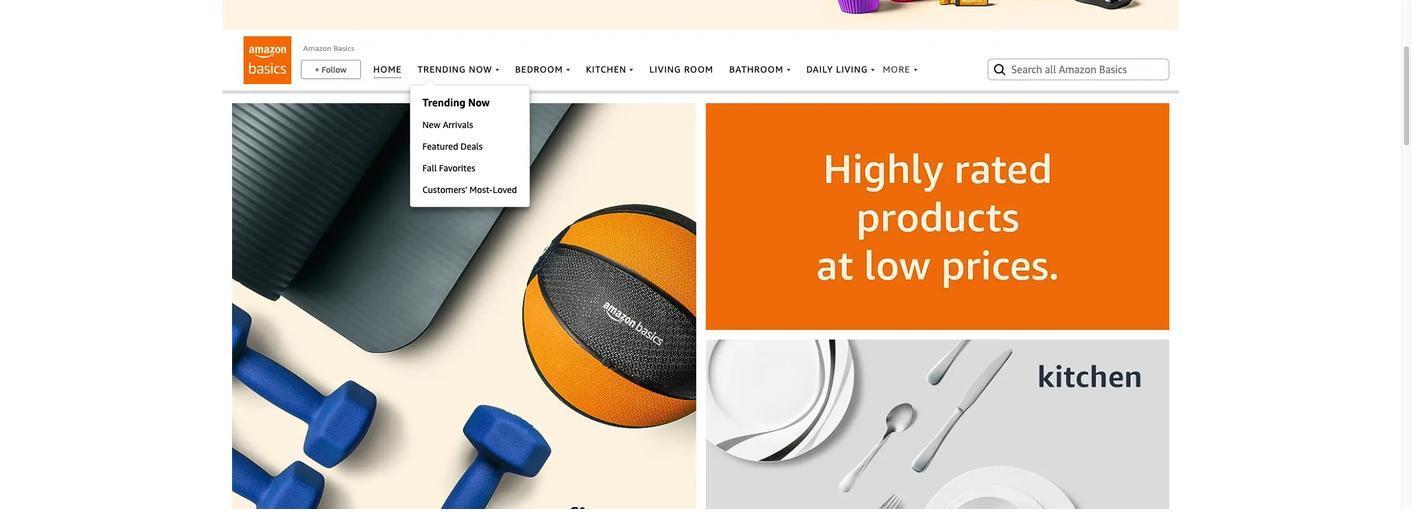 Task type: describe. For each thing, give the bounding box(es) containing it.
search image
[[992, 62, 1008, 77]]

amazon basics
[[303, 43, 354, 53]]

amazon basics logo image
[[243, 36, 291, 84]]

+ follow button
[[301, 61, 360, 78]]

+ follow
[[315, 64, 347, 75]]



Task type: locate. For each thing, give the bounding box(es) containing it.
amazon basics link
[[303, 43, 354, 53]]

Search all Amazon Basics search field
[[1012, 59, 1149, 80]]

follow
[[322, 64, 347, 75]]

basics
[[334, 43, 354, 53]]

amazon
[[303, 43, 332, 53]]

+
[[315, 64, 320, 75]]



Task type: vqa. For each thing, say whether or not it's contained in the screenshot.
THE HOW CUSTOMER REVIEWS AND RATINGS WORK
no



